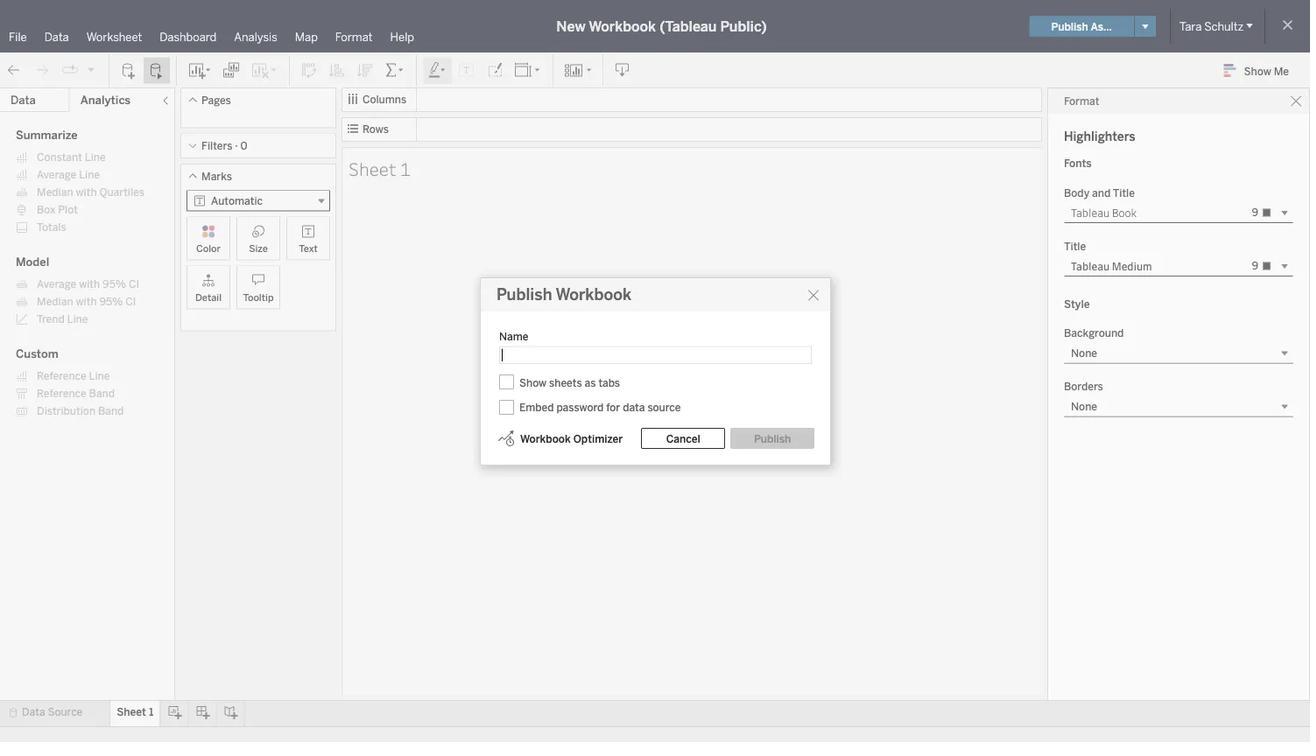Task type: locate. For each thing, give the bounding box(es) containing it.
show me
[[1244, 65, 1289, 77]]

band up distribution band
[[89, 388, 115, 400]]

reference up the reference band on the left bottom of the page
[[37, 370, 86, 383]]

average line
[[37, 169, 100, 181]]

worksheet
[[86, 30, 142, 44]]

95% up median with 95% ci
[[103, 278, 126, 291]]

data
[[44, 30, 69, 44], [11, 93, 36, 107], [22, 706, 45, 719]]

line
[[85, 151, 106, 164], [79, 169, 100, 181], [67, 313, 88, 326], [89, 370, 110, 383]]

line up the median with quartiles
[[79, 169, 100, 181]]

2 vertical spatial data
[[22, 706, 45, 719]]

1 horizontal spatial replay animation image
[[86, 64, 96, 75]]

1 vertical spatial publish
[[497, 285, 552, 304]]

line for constant line
[[85, 151, 106, 164]]

sort descending image
[[356, 62, 374, 79]]

map
[[295, 30, 318, 44]]

2 vertical spatial with
[[76, 296, 97, 308]]

1
[[400, 156, 411, 180], [149, 706, 154, 719]]

data
[[623, 401, 645, 414]]

2 horizontal spatial publish
[[1051, 20, 1088, 33]]

workbook
[[589, 18, 656, 35], [556, 285, 631, 304], [520, 432, 571, 445]]

1 vertical spatial sheet
[[117, 706, 146, 719]]

1 vertical spatial reference
[[37, 388, 86, 400]]

reference for reference line
[[37, 370, 86, 383]]

show for show me
[[1244, 65, 1271, 77]]

detail
[[195, 292, 222, 303]]

median for median with 95% ci
[[37, 296, 73, 308]]

0 horizontal spatial title
[[1064, 240, 1086, 252]]

data left source
[[22, 706, 45, 719]]

0 vertical spatial 95%
[[103, 278, 126, 291]]

publish button
[[731, 428, 815, 449]]

replay animation image right the redo icon
[[61, 62, 79, 79]]

sheet
[[349, 156, 396, 180], [117, 706, 146, 719]]

1 vertical spatial show
[[519, 377, 547, 389]]

average for average with 95% ci
[[37, 278, 76, 291]]

none text field inside publish workbook dialog
[[499, 346, 812, 364]]

totals
[[37, 221, 66, 234]]

format up sort descending icon
[[335, 30, 373, 44]]

show for show sheets as tabs
[[519, 377, 547, 389]]

reference band
[[37, 388, 115, 400]]

sheets
[[549, 377, 582, 389]]

optimizer
[[573, 432, 623, 445]]

publish left as...
[[1051, 20, 1088, 33]]

sheet 1 right source
[[117, 706, 154, 719]]

ci
[[129, 278, 139, 291], [126, 296, 136, 308]]

format workbook image
[[486, 62, 504, 79]]

2 reference from the top
[[37, 388, 86, 400]]

pages
[[201, 94, 231, 106]]

sheet 1 down rows
[[349, 156, 411, 180]]

show inside "show me" "button"
[[1244, 65, 1271, 77]]

cancel
[[666, 432, 700, 445]]

as...
[[1091, 20, 1112, 33]]

embed
[[519, 401, 554, 414]]

background
[[1064, 327, 1124, 340]]

ci up median with 95% ci
[[129, 278, 139, 291]]

0 vertical spatial sheet
[[349, 156, 396, 180]]

publish inside button
[[754, 432, 791, 445]]

data up the redo icon
[[44, 30, 69, 44]]

constant
[[37, 151, 82, 164]]

show inside publish workbook dialog
[[519, 377, 547, 389]]

0 horizontal spatial sheet 1
[[117, 706, 154, 719]]

0 horizontal spatial show
[[519, 377, 547, 389]]

0 vertical spatial median
[[37, 186, 73, 199]]

95% for average with 95% ci
[[103, 278, 126, 291]]

body and title
[[1064, 186, 1135, 199]]

2 vertical spatial workbook
[[520, 432, 571, 445]]

None text field
[[499, 346, 812, 364]]

help
[[390, 30, 414, 44]]

0 vertical spatial publish
[[1051, 20, 1088, 33]]

collapse image
[[160, 95, 171, 106]]

·
[[235, 140, 238, 152]]

reference for reference band
[[37, 388, 86, 400]]

filters · 0
[[201, 140, 247, 152]]

0 horizontal spatial 1
[[149, 706, 154, 719]]

publish
[[1051, 20, 1088, 33], [497, 285, 552, 304], [754, 432, 791, 445]]

publish up name
[[497, 285, 552, 304]]

0 horizontal spatial publish
[[497, 285, 552, 304]]

for
[[606, 401, 620, 414]]

here
[[787, 447, 809, 460]]

show up the embed
[[519, 377, 547, 389]]

with
[[76, 186, 97, 199], [79, 278, 100, 291], [76, 296, 97, 308]]

show
[[1244, 65, 1271, 77], [519, 377, 547, 389]]

ci down average with 95% ci
[[126, 296, 136, 308]]

cancel button
[[641, 428, 725, 449]]

1 reference from the top
[[37, 370, 86, 383]]

columns
[[363, 93, 407, 106]]

line up the reference band on the left bottom of the page
[[89, 370, 110, 383]]

replay animation image
[[61, 62, 79, 79], [86, 64, 96, 75]]

0 horizontal spatial replay animation image
[[61, 62, 79, 79]]

0 vertical spatial sheet 1
[[349, 156, 411, 180]]

sort ascending image
[[328, 62, 346, 79]]

with up median with 95% ci
[[79, 278, 100, 291]]

line down median with 95% ci
[[67, 313, 88, 326]]

analytics
[[80, 93, 131, 107]]

1 vertical spatial format
[[1064, 95, 1099, 107]]

quartiles
[[99, 186, 144, 199]]

title right 'and'
[[1113, 186, 1135, 199]]

1 average from the top
[[37, 169, 76, 181]]

2 median from the top
[[37, 296, 73, 308]]

median with quartiles
[[37, 186, 144, 199]]

1 down columns
[[400, 156, 411, 180]]

line for average line
[[79, 169, 100, 181]]

data down undo icon
[[11, 93, 36, 107]]

1 vertical spatial 95%
[[99, 296, 123, 308]]

1 horizontal spatial sheet 1
[[349, 156, 411, 180]]

0 vertical spatial show
[[1244, 65, 1271, 77]]

0 vertical spatial format
[[335, 30, 373, 44]]

public)
[[720, 18, 767, 35]]

and
[[1092, 186, 1111, 199]]

title down body
[[1064, 240, 1086, 252]]

title
[[1113, 186, 1135, 199], [1064, 240, 1086, 252]]

1 horizontal spatial show
[[1244, 65, 1271, 77]]

color
[[196, 243, 221, 254]]

0 horizontal spatial sheet
[[117, 706, 146, 719]]

distribution
[[37, 405, 95, 418]]

0 vertical spatial ci
[[129, 278, 139, 291]]

format up highlighters
[[1064, 95, 1099, 107]]

duplicate image
[[222, 62, 240, 79]]

sheet right source
[[117, 706, 146, 719]]

new worksheet image
[[187, 62, 212, 79]]

95%
[[103, 278, 126, 291], [99, 296, 123, 308]]

publish as...
[[1051, 20, 1112, 33]]

box
[[37, 204, 55, 216]]

redo image
[[33, 62, 51, 79]]

median up the trend
[[37, 296, 73, 308]]

model
[[16, 255, 49, 269]]

line up average line
[[85, 151, 106, 164]]

show left me
[[1244, 65, 1271, 77]]

0 vertical spatial data
[[44, 30, 69, 44]]

reference
[[37, 370, 86, 383], [37, 388, 86, 400]]

line for reference line
[[89, 370, 110, 383]]

1 vertical spatial ci
[[126, 296, 136, 308]]

tabs
[[598, 377, 620, 389]]

show sheets as tabs
[[519, 377, 620, 389]]

median
[[37, 186, 73, 199], [37, 296, 73, 308]]

publish for workbook
[[497, 285, 552, 304]]

1 right source
[[149, 706, 154, 719]]

size
[[249, 243, 268, 254]]

format
[[335, 30, 373, 44], [1064, 95, 1099, 107]]

1 vertical spatial median
[[37, 296, 73, 308]]

publish inside button
[[1051, 20, 1088, 33]]

0 vertical spatial with
[[76, 186, 97, 199]]

band
[[89, 388, 115, 400], [98, 405, 124, 418]]

1 horizontal spatial publish
[[754, 432, 791, 445]]

band down the reference band on the left bottom of the page
[[98, 405, 124, 418]]

95% down average with 95% ci
[[99, 296, 123, 308]]

2 average from the top
[[37, 278, 76, 291]]

new data source image
[[120, 62, 137, 79]]

0 vertical spatial band
[[89, 388, 115, 400]]

1 vertical spatial with
[[79, 278, 100, 291]]

0 vertical spatial reference
[[37, 370, 86, 383]]

text
[[299, 243, 318, 254]]

with down average line
[[76, 186, 97, 199]]

median up box plot
[[37, 186, 73, 199]]

me
[[1274, 65, 1289, 77]]

constant line
[[37, 151, 106, 164]]

1 horizontal spatial 1
[[400, 156, 411, 180]]

distribution band
[[37, 405, 124, 418]]

reference up distribution
[[37, 388, 86, 400]]

average down constant
[[37, 169, 76, 181]]

with down average with 95% ci
[[76, 296, 97, 308]]

show labels image
[[458, 62, 476, 79]]

sheet 1
[[349, 156, 411, 180], [117, 706, 154, 719]]

1 median from the top
[[37, 186, 73, 199]]

password
[[556, 401, 604, 414]]

publish up 'drop field here'
[[754, 432, 791, 445]]

average
[[37, 169, 76, 181], [37, 278, 76, 291]]

replay animation image up analytics
[[86, 64, 96, 75]]

1 vertical spatial workbook
[[556, 285, 631, 304]]

0 vertical spatial title
[[1113, 186, 1135, 199]]

average down the model
[[37, 278, 76, 291]]

sheet down rows
[[349, 156, 396, 180]]

0 vertical spatial workbook
[[589, 18, 656, 35]]

plot
[[58, 204, 78, 216]]

summarize
[[16, 128, 78, 142]]

2 vertical spatial publish
[[754, 432, 791, 445]]

1 vertical spatial band
[[98, 405, 124, 418]]

0 vertical spatial average
[[37, 169, 76, 181]]

average for average line
[[37, 169, 76, 181]]

rows
[[363, 123, 389, 136]]

1 vertical spatial data
[[11, 93, 36, 107]]

1 vertical spatial average
[[37, 278, 76, 291]]



Task type: vqa. For each thing, say whether or not it's contained in the screenshot.
the Show Labels image
yes



Task type: describe. For each thing, give the bounding box(es) containing it.
trend line
[[37, 313, 88, 326]]

workbook optimizer button
[[497, 428, 624, 449]]

style
[[1064, 298, 1090, 310]]

1 horizontal spatial title
[[1113, 186, 1135, 199]]

file
[[9, 30, 27, 44]]

0 vertical spatial 1
[[400, 156, 411, 180]]

filters
[[201, 140, 232, 152]]

download image
[[614, 62, 631, 79]]

workbook for new
[[589, 18, 656, 35]]

drop
[[736, 447, 760, 460]]

1 vertical spatial title
[[1064, 240, 1086, 252]]

band for reference band
[[89, 388, 115, 400]]

analysis
[[234, 30, 277, 44]]

new workbook (tableau public)
[[556, 18, 767, 35]]

totals image
[[384, 62, 405, 79]]

publish as... button
[[1029, 16, 1134, 37]]

1 horizontal spatial sheet
[[349, 156, 396, 180]]

dashboard
[[160, 30, 217, 44]]

tara
[[1179, 19, 1202, 33]]

(tableau
[[660, 18, 717, 35]]

average with 95% ci
[[37, 278, 139, 291]]

0
[[240, 140, 247, 152]]

tooltip
[[243, 292, 274, 303]]

0 horizontal spatial format
[[335, 30, 373, 44]]

source
[[48, 706, 83, 719]]

with for median with 95% ci
[[76, 296, 97, 308]]

field
[[763, 447, 784, 460]]

1 vertical spatial 1
[[149, 706, 154, 719]]

data source
[[22, 706, 83, 719]]

borders
[[1064, 380, 1103, 393]]

name
[[499, 330, 529, 343]]

as
[[585, 377, 596, 389]]

ci for median with 95% ci
[[126, 296, 136, 308]]

box plot
[[37, 204, 78, 216]]

schultz
[[1204, 19, 1244, 33]]

workbook optimizer
[[520, 432, 623, 445]]

with for median with quartiles
[[76, 186, 97, 199]]

drop field here
[[736, 447, 809, 460]]

1 horizontal spatial format
[[1064, 95, 1099, 107]]

1 vertical spatial sheet 1
[[117, 706, 154, 719]]

embed password for data source
[[519, 401, 681, 414]]

median with 95% ci
[[37, 296, 136, 308]]

95% for median with 95% ci
[[99, 296, 123, 308]]

new
[[556, 18, 586, 35]]

source
[[648, 401, 681, 414]]

trend
[[37, 313, 65, 326]]

undo image
[[5, 62, 23, 79]]

median for median with quartiles
[[37, 186, 73, 199]]

clear sheet image
[[250, 62, 278, 79]]

highlight image
[[427, 62, 448, 79]]

line for trend line
[[67, 313, 88, 326]]

workbook for publish
[[556, 285, 631, 304]]

fonts
[[1064, 157, 1092, 170]]

swap rows and columns image
[[300, 62, 318, 79]]

with for average with 95% ci
[[79, 278, 100, 291]]

reference line
[[37, 370, 110, 383]]

publish workbook dialog
[[480, 278, 831, 466]]

show/hide cards image
[[564, 62, 592, 79]]

custom
[[16, 347, 58, 361]]

fit image
[[514, 62, 542, 79]]

band for distribution band
[[98, 405, 124, 418]]

publish for as...
[[1051, 20, 1088, 33]]

body
[[1064, 186, 1090, 199]]

publish workbook
[[497, 285, 631, 304]]

tara schultz
[[1179, 19, 1244, 33]]

highlighters
[[1064, 129, 1136, 144]]

resume auto updates image
[[148, 62, 166, 79]]

show me button
[[1216, 57, 1305, 84]]

ci for average with 95% ci
[[129, 278, 139, 291]]

workbook inside button
[[520, 432, 571, 445]]

marks
[[201, 170, 232, 183]]



